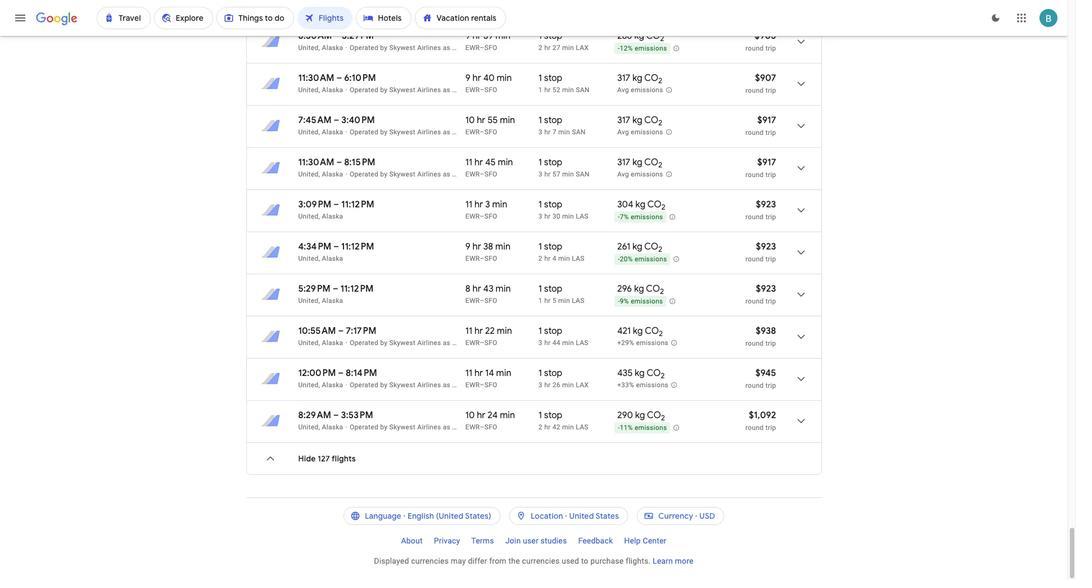 Task type: vqa. For each thing, say whether or not it's contained in the screenshot.


Task type: locate. For each thing, give the bounding box(es) containing it.
3 round from the top
[[746, 129, 764, 137]]

– right 3:09 pm
[[333, 199, 339, 210]]

trip for 8 hr 43 min
[[766, 297, 776, 305]]

11 left 22
[[465, 326, 472, 337]]

hr left 7
[[544, 128, 551, 136]]

min right 26
[[562, 381, 574, 389]]

1 left 5
[[538, 297, 542, 305]]

operated for 3:40 pm
[[350, 128, 378, 136]]

2 currencies from the left
[[522, 557, 560, 566]]

total duration 9 hr 40 min. element
[[465, 73, 538, 85]]

hr left 52
[[544, 86, 551, 94]]

states
[[596, 511, 619, 521]]

3 9 from the top
[[465, 241, 470, 252]]

ewr – sfo
[[465, 2, 497, 10]]

layover (1 of 1) is a 2 hr 42 min layover at harry reid international airport in las vegas. element
[[538, 423, 612, 432]]

las inside 1 stop 2 hr 4 min las
[[572, 255, 584, 263]]

2 $923 round trip from the top
[[746, 241, 776, 263]]

stop for 10 hr 55 min
[[544, 115, 562, 126]]

sfo down 45
[[484, 170, 497, 178]]

alaska inside the "4:34 pm – 11:12 pm united, alaska"
[[322, 255, 343, 263]]

11 down 11 hr 45 min ewr – sfo at left
[[465, 199, 472, 210]]

currencies down privacy
[[411, 557, 449, 566]]

Arrival time: 3:29 PM. text field
[[342, 30, 374, 42]]

11:12 pm inside 3:09 pm – 11:12 pm united, alaska
[[341, 199, 374, 210]]

operated by skywest airlines as alaska skywest for 10 hr 24 min
[[350, 423, 502, 431]]

operated
[[350, 2, 378, 10], [350, 44, 378, 52], [350, 86, 378, 94], [350, 128, 378, 136], [350, 170, 378, 178], [350, 339, 378, 347], [350, 381, 378, 389], [350, 423, 378, 431]]

4 operated from the top
[[350, 128, 378, 136]]

terms
[[471, 536, 494, 545]]

3 skywest from the top
[[389, 86, 415, 94]]

11:30 am for 11:30 am – 8:15 pm
[[298, 157, 334, 168]]

0 vertical spatial 11:12 pm
[[341, 199, 374, 210]]

11:12 pm
[[341, 199, 374, 210], [341, 241, 374, 252], [340, 283, 373, 295]]

skywest for 3:29 pm
[[389, 44, 415, 52]]

Arrival time: 3:40 PM. text field
[[341, 115, 375, 126]]

las inside 1 stop 1 hr 5 min las
[[572, 297, 584, 305]]

2 10 from the top
[[465, 410, 475, 421]]

total duration 11 hr 45 min. element
[[465, 157, 538, 170]]

trip up 923 us dollars text field
[[766, 171, 776, 179]]

united, alaska down 10:55 am
[[298, 339, 343, 347]]

11 sfo from the top
[[484, 423, 497, 431]]

3 for 11 hr 14 min
[[538, 381, 542, 389]]

4 1 stop flight. element from the top
[[538, 157, 562, 170]]

11 united, from the top
[[298, 423, 320, 431]]

10 for 10 hr 55 min
[[465, 115, 475, 126]]

co for 9 hr 38 min
[[644, 241, 658, 252]]

8:14 pm
[[346, 368, 377, 379]]

296 kg co 2
[[617, 283, 664, 296]]

9 ewr from the top
[[465, 339, 480, 347]]

317 kg co 2
[[617, 73, 662, 86], [617, 115, 662, 128], [617, 157, 662, 170]]

10 inside 10 hr 24 min ewr – sfo
[[465, 410, 475, 421]]

7 as from the top
[[443, 381, 450, 389]]

sfo down "24"
[[484, 423, 497, 431]]

10 left the 55
[[465, 115, 475, 126]]

layover (1 of 1) is a 2 hr 27 min layover at los angeles international airport in los angeles. element
[[538, 43, 612, 52]]

Arrival time: 11:12 PM. text field
[[341, 241, 374, 252]]

1 stop flight. element for 11 hr 3 min
[[538, 199, 562, 212]]

10 for 10 hr 24 min
[[465, 410, 475, 421]]

5 trip from the top
[[766, 213, 776, 221]]

3 for 11 hr 22 min
[[538, 339, 542, 347]]

3 inside 1 stop 3 hr 7 min san
[[538, 128, 542, 136]]

sfo for 55
[[484, 128, 497, 136]]

used
[[562, 557, 579, 566]]

avg emissions for 9 hr 40 min
[[617, 86, 663, 94]]

1 stop flight. element for 9 hr 59 min
[[538, 30, 562, 43]]

923 US dollars text field
[[756, 283, 776, 295]]

leaves newark liberty international airport at 5:29 pm on wednesday, december 13 and arrives at san francisco international airport at 11:12 pm on wednesday, december 13. element
[[298, 283, 373, 295]]

8 trip from the top
[[766, 340, 776, 347]]

co inside 290 kg co 2
[[647, 410, 661, 421]]

$1,092 round trip
[[746, 410, 776, 432]]

Departure time: 5:29 PM. text field
[[298, 283, 330, 295]]

san inside 1 stop 3 hr 57 min san
[[576, 170, 590, 178]]

1 by from the top
[[380, 2, 387, 10]]

min right the '42'
[[562, 423, 574, 431]]

stop inside 1 stop 1 hr 5 min las
[[544, 283, 562, 295]]

3 operated by skywest airlines as alaska skywest from the top
[[350, 86, 502, 94]]

0 vertical spatial 917 us dollars text field
[[757, 115, 776, 126]]

1 inside 1 stop 3 hr 30 min las
[[538, 199, 542, 210]]

-11% emissions
[[618, 424, 667, 432]]

united, down departure time: 11:30 am. text field
[[298, 170, 320, 178]]

1 trip from the top
[[766, 44, 776, 52]]

hr down 11 hr 45 min ewr – sfo at left
[[474, 199, 483, 210]]

united, alaska down 11:30 am text field
[[298, 86, 343, 94]]

kg inside 304 kg co 2
[[635, 199, 645, 210]]

1 11 from the top
[[465, 157, 472, 168]]

trip down the 905 us dollars text field at the right top
[[766, 44, 776, 52]]

Arrival time: 3:53 PM. text field
[[341, 410, 373, 421]]

4 trip from the top
[[766, 171, 776, 179]]

11
[[465, 157, 472, 168], [465, 199, 472, 210], [465, 326, 472, 337], [465, 368, 472, 379]]

2 for 10 hr 24 min
[[661, 413, 665, 423]]

11 1 from the top
[[538, 368, 542, 379]]

hr left 26
[[544, 381, 551, 389]]

2 for 9 hr 59 min
[[660, 34, 664, 43]]

co inside 261 kg co 2
[[644, 241, 658, 252]]

hr inside 11 hr 14 min ewr – sfo
[[474, 368, 483, 379]]

11:12 pm inside 5:29 pm – 11:12 pm united, alaska
[[340, 283, 373, 295]]

total duration 9 hr 38 min. element
[[465, 241, 538, 254]]

1 up layover (1 of 1) is a 1 hr 52 min layover at san diego international airport in san diego. element
[[538, 73, 542, 84]]

total duration 9 hr 59 min. element
[[465, 30, 538, 43]]

– down total duration 11 hr 14 min. element
[[480, 381, 484, 389]]

alaska down the 10:55 am – 7:17 pm
[[322, 339, 343, 347]]

layover (1 of 1) is a 1 hr 5 min layover at harry reid international airport in las vegas. element
[[538, 296, 612, 305]]

– down 38
[[480, 255, 484, 263]]

min inside 11 hr 22 min ewr – sfo
[[497, 326, 512, 337]]

0 horizontal spatial currencies
[[411, 557, 449, 566]]

9
[[465, 30, 470, 42], [465, 73, 470, 84], [465, 241, 470, 252]]

6 round from the top
[[746, 255, 764, 263]]

3 left 57 in the top right of the page
[[538, 170, 542, 178]]

2 vertical spatial avg emissions
[[617, 170, 663, 178]]

ewr inside 9 hr 40 min ewr – sfo
[[465, 86, 480, 94]]

7 united, from the top
[[298, 255, 320, 263]]

917 US dollars text field
[[757, 115, 776, 126], [757, 157, 776, 168]]

7 round from the top
[[746, 297, 764, 305]]

3 united, alaska from the top
[[298, 86, 343, 94]]

1 for 9 hr 40 min
[[538, 73, 542, 84]]

8:29 am
[[298, 410, 331, 421]]

sfo
[[484, 2, 497, 10], [484, 44, 497, 52], [484, 86, 497, 94], [484, 128, 497, 136], [484, 170, 497, 178], [484, 213, 497, 220], [484, 255, 497, 263], [484, 297, 497, 305], [484, 339, 497, 347], [484, 381, 497, 389], [484, 423, 497, 431]]

9 inside 9 hr 40 min ewr – sfo
[[465, 73, 470, 84]]

5 by from the top
[[380, 170, 387, 178]]

las inside 1 stop 3 hr 30 min las
[[576, 213, 588, 220]]

co for 10 hr 24 min
[[647, 410, 661, 421]]

sfo inside 11 hr 3 min ewr – sfo
[[484, 213, 497, 220]]

1 stop flight. element up 26
[[538, 368, 562, 381]]

11:12 pm for 4:34 pm
[[341, 241, 374, 252]]

2 vertical spatial 317
[[617, 157, 630, 168]]

as for 9 hr 59 min
[[443, 44, 450, 52]]

1 vertical spatial $923 round trip
[[746, 241, 776, 263]]

0 vertical spatial avg
[[617, 86, 629, 94]]

8 stop from the top
[[544, 326, 562, 337]]

10 trip from the top
[[766, 424, 776, 432]]

alaska down leaves newark liberty international airport at 5:29 pm on wednesday, december 13 and arrives at san francisco international airport at 11:12 pm on wednesday, december 13. 'element'
[[322, 297, 343, 305]]

flight details. leaves newark liberty international airport at 10:55 am on wednesday, december 13 and arrives at san francisco international airport at 7:17 pm on wednesday, december 13. image
[[787, 323, 814, 350]]

27
[[552, 44, 560, 52]]

las inside 1 stop 3 hr 44 min las
[[576, 339, 588, 347]]

1 united, from the top
[[298, 2, 320, 10]]

sfo down 59 on the left top of the page
[[484, 44, 497, 52]]

total duration 11 hr 22 min. element
[[465, 326, 538, 338]]

7 skywest from the top
[[389, 381, 415, 389]]

1 vertical spatial avg
[[617, 128, 629, 136]]

lax right 26
[[576, 381, 589, 389]]

ewr for 10 hr 24 min
[[465, 423, 480, 431]]

trip down 923 us dollars text field
[[766, 213, 776, 221]]

kg inside 421 kg co 2
[[633, 326, 643, 337]]

round down $923 text field
[[746, 297, 764, 305]]

united, for 9 hr 59 min
[[298, 44, 320, 52]]

0 vertical spatial 9
[[465, 30, 470, 42]]

trip inside $905 round trip
[[766, 44, 776, 52]]

3 by from the top
[[380, 86, 387, 94]]

ewr inside 11 hr 3 min ewr – sfo
[[465, 213, 480, 220]]

kg
[[634, 30, 644, 42], [632, 73, 642, 84], [632, 115, 642, 126], [632, 157, 642, 168], [635, 199, 645, 210], [632, 241, 642, 252], [634, 283, 644, 295], [633, 326, 643, 337], [635, 368, 645, 379], [635, 410, 645, 421]]

11 inside 11 hr 3 min ewr – sfo
[[465, 199, 472, 210]]

6 by from the top
[[380, 339, 387, 347]]

5 operated by skywest airlines as alaska skywest from the top
[[350, 170, 502, 178]]

7:45 am – 3:40 pm
[[298, 115, 375, 126]]

operated by skywest airlines as alaska skywest
[[350, 2, 502, 10], [350, 44, 502, 52], [350, 86, 502, 94], [350, 128, 502, 136], [350, 170, 502, 178], [350, 339, 502, 347], [350, 381, 502, 389], [350, 423, 502, 431]]

2 917 us dollars text field from the top
[[757, 157, 776, 168]]

– inside 11 hr 45 min ewr – sfo
[[480, 170, 484, 178]]

min inside 1 stop 1 hr 52 min san
[[562, 86, 574, 94]]

min inside the 9 hr 38 min ewr – sfo
[[495, 241, 510, 252]]

8:30 am – 3:29 pm
[[298, 30, 374, 42]]

round for 9 hr 59 min
[[746, 44, 764, 52]]

286 kg co 2
[[617, 30, 664, 43]]

united, for 11 hr 22 min
[[298, 339, 320, 347]]

layover (1 of 1) is a 3 hr 30 min layover at harry reid international airport in las vegas. element
[[538, 212, 612, 221]]

1 stop flight. element for 9 hr 40 min
[[538, 73, 562, 85]]

min right 44
[[562, 339, 574, 347]]

united, alaska down 12:00 pm text box
[[298, 381, 343, 389]]

1 vertical spatial avg emissions
[[617, 128, 663, 136]]

3:40 pm
[[341, 115, 375, 126]]

usd
[[699, 511, 715, 521]]

1 vertical spatial 917 us dollars text field
[[757, 157, 776, 168]]

4 airlines from the top
[[417, 128, 441, 136]]

layover (1 of 1) is a 3 hr 7 min layover at san diego international airport in san diego. element
[[538, 128, 612, 137]]

operated down the "3:29 pm"
[[350, 44, 378, 52]]

261
[[617, 241, 630, 252]]

3
[[538, 128, 542, 136], [538, 170, 542, 178], [485, 199, 490, 210], [538, 213, 542, 220], [538, 339, 542, 347], [538, 381, 542, 389]]

- down the 286
[[618, 45, 620, 52]]

$923 round trip for 261
[[746, 241, 776, 263]]

Departure time: 8:30 AM. text field
[[298, 30, 332, 42]]

co inside 286 kg co 2
[[646, 30, 660, 42]]

Departure time: 8:29 AM. text field
[[298, 410, 331, 421]]

0 vertical spatial $923 round trip
[[746, 199, 776, 221]]

the
[[508, 557, 520, 566]]

2 vertical spatial san
[[576, 170, 590, 178]]

11 left 45
[[465, 157, 472, 168]]

435
[[617, 368, 633, 379]]

0 vertical spatial san
[[576, 86, 590, 94]]

stop inside 1 stop 3 hr 57 min san
[[544, 157, 562, 168]]

7 1 from the top
[[538, 241, 542, 252]]

8 1 stop flight. element from the top
[[538, 326, 562, 338]]

42
[[552, 423, 560, 431]]

2 inside '1 stop 2 hr 27 min lax'
[[538, 44, 542, 52]]

2 airlines from the top
[[417, 44, 441, 52]]

– down total duration 11 hr 45 min. element
[[480, 170, 484, 178]]

24
[[488, 410, 498, 421]]

2 vertical spatial avg
[[617, 170, 629, 178]]

operated down 3:53 pm text field
[[350, 423, 378, 431]]

sfo down the 55
[[484, 128, 497, 136]]

11 hr 22 min ewr – sfo
[[465, 326, 512, 347]]

leaves newark liberty international airport at 7:45 am on wednesday, december 13 and arrives at san francisco international airport at 3:40 pm on wednesday, december 13. element
[[298, 115, 375, 126]]

1 stop 3 hr 57 min san
[[538, 157, 590, 178]]

2 vertical spatial 11:12 pm
[[340, 283, 373, 295]]

round for 9 hr 38 min
[[746, 255, 764, 263]]

-7% emissions
[[618, 213, 663, 221]]

3 airlines from the top
[[417, 86, 441, 94]]

1 stop flight. element for 10 hr 55 min
[[538, 115, 562, 128]]

as left 10 hr 55 min ewr – sfo
[[443, 128, 450, 136]]

2 $917 from the top
[[757, 157, 776, 168]]

11 ewr from the top
[[465, 423, 480, 431]]

kg inside 286 kg co 2
[[634, 30, 644, 42]]

sfo down 40
[[484, 86, 497, 94]]

stop for 8 hr 43 min
[[544, 283, 562, 295]]

$917
[[757, 115, 776, 126], [757, 157, 776, 168]]

26
[[552, 381, 560, 389]]

11:30 am for 11:30 am – 6:10 pm
[[298, 73, 334, 84]]

ewr inside the 8 hr 43 min ewr – sfo
[[465, 297, 480, 305]]

leaves newark liberty international airport at 11:30 am on wednesday, december 13 and arrives at san francisco international airport at 6:10 pm on wednesday, december 13. element
[[298, 73, 376, 84]]

1 vertical spatial 10
[[465, 410, 475, 421]]

8 airlines from the top
[[417, 423, 441, 431]]

english
[[408, 511, 434, 521]]

min inside 10 hr 55 min ewr – sfo
[[500, 115, 515, 126]]

1 stop flight. element for 8 hr 43 min
[[538, 283, 562, 296]]

co inside 435 kg co 2
[[647, 368, 661, 379]]

1 airlines from the top
[[417, 2, 441, 10]]

flight details. leaves newark liberty international airport at 5:29 pm on wednesday, december 13 and arrives at san francisco international airport at 11:12 pm on wednesday, december 13. image
[[787, 281, 814, 308]]

Arrival time: 8:15 PM. text field
[[344, 157, 375, 168]]

3 united, from the top
[[298, 86, 320, 94]]

lax
[[576, 44, 589, 52], [576, 381, 589, 389]]

stop up 27
[[544, 30, 562, 42]]

1 stop flight. element up 30
[[538, 199, 562, 212]]

0 vertical spatial 10
[[465, 115, 475, 126]]

hr left 57 in the top right of the page
[[544, 170, 551, 178]]

$923
[[756, 199, 776, 210], [756, 241, 776, 252], [756, 283, 776, 295]]

- for 290
[[618, 424, 620, 432]]

-
[[618, 45, 620, 52], [618, 213, 620, 221], [618, 255, 620, 263], [618, 298, 620, 305], [618, 424, 620, 432]]

$917 left flight details. leaves newark liberty international airport at 11:30 am on wednesday, december 13 and arrives at san francisco international airport at 8:15 pm on wednesday, december 13. image
[[757, 157, 776, 168]]

operated by skywest airlines as alaska skywest for ewr
[[350, 2, 502, 10]]

0 vertical spatial avg emissions
[[617, 86, 663, 94]]

1 stop flight. element for 9 hr 38 min
[[538, 241, 562, 254]]

trip inside $907 round trip
[[766, 87, 776, 94]]

10 hr 24 min ewr – sfo
[[465, 410, 515, 431]]

10 united, from the top
[[298, 381, 320, 389]]

1 vertical spatial san
[[572, 128, 586, 136]]

round inside $1,092 round trip
[[746, 424, 764, 432]]

4 ewr from the top
[[465, 128, 480, 136]]

1 vertical spatial 317
[[617, 115, 630, 126]]

0 vertical spatial 11:30 am
[[298, 73, 334, 84]]

11:12 pm up 11:12 pm text box
[[341, 199, 374, 210]]

43
[[483, 283, 494, 295]]

1 for 9 hr 38 min
[[538, 241, 542, 252]]

1 up layover (1 of 1) is a 3 hr 44 min layover at harry reid international airport in las vegas. element
[[538, 326, 542, 337]]

11:12 pm down arrival time: 11:12 pm. text box
[[341, 241, 374, 252]]

co for 8 hr 43 min
[[646, 283, 660, 295]]

1 stop 3 hr 30 min las
[[538, 199, 588, 220]]

trip down $923 text field
[[766, 297, 776, 305]]

1 stop flight. element for 11 hr 14 min
[[538, 368, 562, 381]]

about link
[[395, 532, 428, 550]]

1 stop flight. element for 11 hr 45 min
[[538, 157, 562, 170]]

1 stop 3 hr 44 min las
[[538, 326, 588, 347]]

1 avg emissions from the top
[[617, 86, 663, 94]]

1 vertical spatial 9
[[465, 73, 470, 84]]

layover (1 of 1) is a 2 hr 4 min layover at harry reid international airport in las vegas. element
[[538, 254, 612, 263]]

$907 round trip
[[746, 73, 776, 94]]

9 united, from the top
[[298, 339, 320, 347]]

skywest for 8:15 pm
[[389, 170, 415, 178]]

airlines for 9 hr 40 min
[[417, 86, 441, 94]]

$917 round trip up 923 us dollars text field
[[746, 157, 776, 179]]

co inside 304 kg co 2
[[647, 199, 661, 210]]

avg for 9 hr 40 min
[[617, 86, 629, 94]]

1 stop flight. element up 27
[[538, 30, 562, 43]]

airlines for 10 hr 24 min
[[417, 423, 441, 431]]

operated down arrival time: 6:10 pm. text box
[[350, 86, 378, 94]]

as left 10 hr 24 min ewr – sfo
[[443, 423, 450, 431]]

3 inside 1 stop 3 hr 44 min las
[[538, 339, 542, 347]]

min right 43
[[496, 283, 511, 295]]

stop inside 1 stop 1 hr 52 min san
[[544, 73, 562, 84]]

4 stop from the top
[[544, 157, 562, 168]]

studies
[[541, 536, 567, 545]]

sfo down 14
[[484, 381, 497, 389]]

2 skywest from the top
[[389, 44, 415, 52]]

total duration 10 hr 24 min. element
[[465, 410, 538, 423]]

kg for 8 hr 43 min
[[634, 283, 644, 295]]

2 vertical spatial 9
[[465, 241, 470, 252]]

5 united, from the top
[[298, 170, 320, 178]]

3 as from the top
[[443, 86, 450, 94]]

sfo down 43
[[484, 297, 497, 305]]

6 as from the top
[[443, 339, 450, 347]]

round for 11 hr 22 min
[[746, 340, 764, 347]]

las for 290
[[576, 423, 588, 431]]

min inside 1 stop 3 hr 7 min san
[[558, 128, 570, 136]]

hr inside 10 hr 24 min ewr – sfo
[[477, 410, 485, 421]]

ewr down total duration 10 hr 24 min. element
[[465, 423, 480, 431]]

Arrival time: 11:12 PM. text field
[[341, 199, 374, 210]]

round down 923 us dollars text box
[[746, 255, 764, 263]]

11 for 11 hr 14 min
[[465, 368, 472, 379]]

san inside 1 stop 1 hr 52 min san
[[576, 86, 590, 94]]

currencies
[[411, 557, 449, 566], [522, 557, 560, 566]]

english (united states)
[[408, 511, 491, 521]]

2 11:30 am from the top
[[298, 157, 334, 168]]

0 vertical spatial $917 round trip
[[746, 115, 776, 137]]

trip down $907
[[766, 87, 776, 94]]

1 as from the top
[[443, 2, 450, 10]]

united, alaska down 7:45 am
[[298, 128, 343, 136]]

operated down 3:40 pm
[[350, 128, 378, 136]]

min right 5
[[558, 297, 570, 305]]

905 US dollars text field
[[755, 30, 776, 42]]

about
[[401, 536, 423, 545]]

lax inside the 1 stop 3 hr 26 min lax
[[576, 381, 589, 389]]

lax for 435
[[576, 381, 589, 389]]

sfo for 3
[[484, 213, 497, 220]]

2 trip from the top
[[766, 87, 776, 94]]

1 stop 2 hr 27 min lax
[[538, 30, 589, 52]]

1 vertical spatial lax
[[576, 381, 589, 389]]

9 1 stop flight. element from the top
[[538, 368, 562, 381]]

3 left 30
[[538, 213, 542, 220]]

3 inside 1 stop 3 hr 30 min las
[[538, 213, 542, 220]]

flight details. leaves newark liberty international airport at 11:30 am on wednesday, december 13 and arrives at san francisco international airport at 6:10 pm on wednesday, december 13. image
[[787, 70, 814, 97]]

9 for 9 hr 59 min
[[465, 30, 470, 42]]

kg inside 435 kg co 2
[[635, 368, 645, 379]]

hr left 22
[[474, 326, 483, 337]]

Departure time: 4:34 PM. text field
[[298, 241, 331, 252]]

stop inside 1 stop 3 hr 30 min las
[[544, 199, 562, 210]]

avg for 10 hr 55 min
[[617, 128, 629, 136]]

1 stop flight. element up 7
[[538, 115, 562, 128]]

help
[[624, 536, 641, 545]]

1 vertical spatial 11:12 pm
[[341, 241, 374, 252]]

+29% emissions
[[617, 339, 668, 347]]

9%
[[620, 298, 629, 305]]

6 stop from the top
[[544, 241, 562, 252]]

1 stop flight. element
[[538, 30, 562, 43], [538, 73, 562, 85], [538, 115, 562, 128], [538, 157, 562, 170], [538, 199, 562, 212], [538, 241, 562, 254], [538, 283, 562, 296], [538, 326, 562, 338], [538, 368, 562, 381], [538, 410, 562, 423]]

skywest for 9 hr 40 min
[[475, 86, 502, 94]]

ewr inside the '9 hr 59 min ewr – sfo'
[[465, 44, 480, 52]]

3 ewr from the top
[[465, 86, 480, 94]]

round inside $938 round trip
[[746, 340, 764, 347]]

1 $917 round trip from the top
[[746, 115, 776, 137]]

9 for 9 hr 40 min
[[465, 73, 470, 84]]

2 inside 435 kg co 2
[[661, 371, 665, 381]]

1 for 10 hr 55 min
[[538, 115, 542, 126]]

trip for 11 hr 22 min
[[766, 340, 776, 347]]

1 inside 1 stop 3 hr 44 min las
[[538, 326, 542, 337]]

ewr inside the 9 hr 38 min ewr – sfo
[[465, 255, 480, 263]]

52
[[552, 86, 560, 94]]

1 stop 3 hr 7 min san
[[538, 115, 586, 136]]

4 united, from the top
[[298, 128, 320, 136]]

4 sfo from the top
[[484, 128, 497, 136]]

las inside the 1 stop 2 hr 42 min las
[[576, 423, 588, 431]]

290
[[617, 410, 633, 421]]

hr inside 1 stop 3 hr 7 min san
[[544, 128, 551, 136]]

+29%
[[617, 339, 634, 347]]

trip inside $938 round trip
[[766, 340, 776, 347]]

2 vertical spatial $923 round trip
[[746, 283, 776, 305]]

hr left 38
[[473, 241, 481, 252]]

ewr for 11 hr 22 min
[[465, 339, 480, 347]]

7 1 stop flight. element from the top
[[538, 283, 562, 296]]

1 avg from the top
[[617, 86, 629, 94]]

ewr inside 11 hr 22 min ewr – sfo
[[465, 339, 480, 347]]

2 avg from the top
[[617, 128, 629, 136]]

1 - from the top
[[618, 45, 620, 52]]

1 for 11 hr 45 min
[[538, 157, 542, 168]]

1 currencies from the left
[[411, 557, 449, 566]]

kg for 10 hr 55 min
[[632, 115, 642, 126]]

kg for 11 hr 3 min
[[635, 199, 645, 210]]

7 ewr from the top
[[465, 255, 480, 263]]

317 for 10 hr 55 min
[[617, 115, 630, 126]]

2 stop from the top
[[544, 73, 562, 84]]

3 $923 round trip from the top
[[746, 283, 776, 305]]

3 inside the 1 stop 3 hr 26 min lax
[[538, 381, 542, 389]]

$923 left flight details. leaves newark liberty international airport at 4:34 pm on wednesday, december 13 and arrives at san francisco international airport at 11:12 pm on wednesday, december 13. icon
[[756, 241, 776, 252]]

co for 9 hr 59 min
[[646, 30, 660, 42]]

1 1 stop flight. element from the top
[[538, 30, 562, 43]]

operated for 7:17 pm
[[350, 339, 378, 347]]

avg for 11 hr 45 min
[[617, 170, 629, 178]]

907 US dollars text field
[[755, 73, 776, 84]]

center
[[643, 536, 666, 545]]

trip inside $945 round trip
[[766, 382, 776, 390]]

9 hr 38 min ewr – sfo
[[465, 241, 510, 263]]

8 as from the top
[[443, 423, 450, 431]]

8 hr 43 min ewr – sfo
[[465, 283, 511, 305]]

united, up 8:30 am
[[298, 2, 320, 10]]

hr inside 9 hr 40 min ewr – sfo
[[473, 73, 481, 84]]

4 by from the top
[[380, 128, 387, 136]]

airlines
[[417, 2, 441, 10], [417, 44, 441, 52], [417, 86, 441, 94], [417, 128, 441, 136], [417, 170, 441, 178], [417, 339, 441, 347], [417, 381, 441, 389], [417, 423, 441, 431]]

round
[[746, 44, 764, 52], [746, 87, 764, 94], [746, 129, 764, 137], [746, 171, 764, 179], [746, 213, 764, 221], [746, 255, 764, 263], [746, 297, 764, 305], [746, 340, 764, 347], [746, 382, 764, 390], [746, 424, 764, 432]]

ewr for 11 hr 14 min
[[465, 381, 480, 389]]

total duration 11 hr 14 min. element
[[465, 368, 538, 381]]

min right 59 on the left top of the page
[[495, 30, 511, 42]]

sfo inside the 9 hr 38 min ewr – sfo
[[484, 255, 497, 263]]

min right 7
[[558, 128, 570, 136]]

2 1 stop flight. element from the top
[[538, 73, 562, 85]]

9 inside the '9 hr 59 min ewr – sfo'
[[465, 30, 470, 42]]

flight details. leaves newark liberty international airport at 3:09 pm on wednesday, december 13 and arrives at san francisco international airport at 11:12 pm on wednesday, december 13. image
[[787, 197, 814, 224]]

co inside "296 kg co 2"
[[646, 283, 660, 295]]

as for ewr
[[443, 2, 450, 10]]

3 avg from the top
[[617, 170, 629, 178]]

trip left flight details. leaves newark liberty international airport at 7:45 am on wednesday, december 13 and arrives at san francisco international airport at 3:40 pm on wednesday, december 13. icon
[[766, 129, 776, 137]]

1 1 from the top
[[538, 30, 542, 42]]

– up 59 on the left top of the page
[[480, 2, 484, 10]]

operated for 6:10 pm
[[350, 86, 378, 94]]

sfo inside the 8 hr 43 min ewr – sfo
[[484, 297, 497, 305]]

sfo inside 10 hr 24 min ewr – sfo
[[484, 423, 497, 431]]

2 vertical spatial $923
[[756, 283, 776, 295]]

1 up layover (1 of 1) is a 2 hr 27 min layover at los angeles international airport in los angeles. element
[[538, 30, 542, 42]]

3 stop from the top
[[544, 115, 562, 126]]

1 vertical spatial $917 round trip
[[746, 157, 776, 179]]

layover (1 of 1) is a 3 hr 57 min layover at san diego international airport in san diego. element
[[538, 170, 612, 179]]

1 inside 1 stop 3 hr 7 min san
[[538, 115, 542, 126]]

round inside $905 round trip
[[746, 44, 764, 52]]

stop for 11 hr 3 min
[[544, 199, 562, 210]]

min inside the 1 stop 3 hr 26 min lax
[[562, 381, 574, 389]]

sfo inside 9 hr 40 min ewr – sfo
[[484, 86, 497, 94]]

3 inside 1 stop 3 hr 57 min san
[[538, 170, 542, 178]]

296
[[617, 283, 632, 295]]

2 vertical spatial 317 kg co 2
[[617, 157, 662, 170]]

hr left 27
[[544, 44, 551, 52]]

9 1 from the top
[[538, 297, 542, 305]]

1 stop flight. element up 5
[[538, 283, 562, 296]]

las right 5
[[572, 297, 584, 305]]

1 11:30 am from the top
[[298, 73, 334, 84]]

0 vertical spatial lax
[[576, 44, 589, 52]]

1 stop flight. element up 44
[[538, 326, 562, 338]]

11:12 pm down 11:12 pm text box
[[340, 283, 373, 295]]

0 vertical spatial $917
[[757, 115, 776, 126]]

1 9 from the top
[[465, 30, 470, 42]]

1 inside '1 stop 2 hr 27 min lax'
[[538, 30, 542, 42]]

stop inside the 1 stop 3 hr 26 min lax
[[544, 368, 562, 379]]

– left 8:15 pm
[[336, 157, 342, 168]]

1 lax from the top
[[576, 44, 589, 52]]

hide
[[298, 454, 316, 464]]

to
[[581, 557, 588, 566]]

1 operated by skywest airlines as alaska skywest from the top
[[350, 2, 502, 10]]

ewr up the 8
[[465, 255, 480, 263]]

leaves newark liberty international airport at 8:29 am on wednesday, december 13 and arrives at san francisco international airport at 3:53 pm on wednesday, december 13. element
[[298, 410, 373, 421]]

united, inside the "4:34 pm – 11:12 pm united, alaska"
[[298, 255, 320, 263]]

1 up layover (1 of 1) is a 1 hr 5 min layover at harry reid international airport in las vegas. element
[[538, 283, 542, 295]]

10 hr 55 min ewr – sfo
[[465, 115, 515, 136]]

alaska down total duration 11 hr 45 min. element
[[452, 170, 473, 178]]

8 skywest from the top
[[475, 423, 502, 431]]

1 vertical spatial $917
[[757, 157, 776, 168]]

1 317 kg co 2 from the top
[[617, 73, 662, 86]]

945 US dollars text field
[[755, 368, 776, 379]]

Arrival time: 11:12 PM. text field
[[340, 283, 373, 295]]

operated for 8:14 pm
[[350, 381, 378, 389]]

5 as from the top
[[443, 170, 450, 178]]

– right 5:29 pm
[[333, 283, 338, 295]]

3 trip from the top
[[766, 129, 776, 137]]

2 1 from the top
[[538, 73, 542, 84]]

8 operated from the top
[[350, 423, 378, 431]]

stop up 57 in the top right of the page
[[544, 157, 562, 168]]

flight details. leaves newark liberty international airport at 7:45 am on wednesday, december 13 and arrives at san francisco international airport at 3:40 pm on wednesday, december 13. image
[[787, 112, 814, 139]]

2 sfo from the top
[[484, 44, 497, 52]]

0 vertical spatial 317 kg co 2
[[617, 73, 662, 86]]

min inside 1 stop 1 hr 5 min las
[[558, 297, 570, 305]]

59
[[483, 30, 493, 42]]

2 united, alaska from the top
[[298, 44, 343, 52]]

sfo down total duration 11 hr 3 min. element
[[484, 213, 497, 220]]

1 inside the 1 stop 2 hr 42 min las
[[538, 410, 542, 421]]

$938
[[756, 326, 776, 337]]

sfo for 22
[[484, 339, 497, 347]]

united, for 10 hr 55 min
[[298, 128, 320, 136]]

trip down $945
[[766, 382, 776, 390]]

1 stop flight. element up 57 in the top right of the page
[[538, 157, 562, 170]]

2 inside 261 kg co 2
[[658, 245, 662, 254]]

0 vertical spatial 317
[[617, 73, 630, 84]]

ewr for 8 hr 43 min
[[465, 297, 480, 305]]

avg emissions
[[617, 86, 663, 94], [617, 128, 663, 136], [617, 170, 663, 178]]

co
[[646, 30, 660, 42], [644, 73, 658, 84], [644, 115, 658, 126], [644, 157, 658, 168], [647, 199, 661, 210], [644, 241, 658, 252], [646, 283, 660, 295], [645, 326, 659, 337], [647, 368, 661, 379], [647, 410, 661, 421]]

4 11 from the top
[[465, 368, 472, 379]]

united, down 12:00 pm text box
[[298, 381, 320, 389]]

1 vertical spatial $923
[[756, 241, 776, 252]]

1 up layover (1 of 1) is a 2 hr 4 min layover at harry reid international airport in las vegas. element
[[538, 241, 542, 252]]

1 horizontal spatial currencies
[[522, 557, 560, 566]]

1 $923 round trip from the top
[[746, 199, 776, 221]]

2 9 from the top
[[465, 73, 470, 84]]

min right 22
[[497, 326, 512, 337]]

0 vertical spatial $923
[[756, 199, 776, 210]]

united, for 10 hr 24 min
[[298, 423, 320, 431]]

5 skywest from the top
[[475, 170, 502, 178]]

1 vertical spatial 317 kg co 2
[[617, 115, 662, 128]]

$923 round trip up 923 us dollars text box
[[746, 199, 776, 221]]

8:29 am – 3:53 pm
[[298, 410, 373, 421]]

by for 3:40 pm
[[380, 128, 387, 136]]

435 kg co 2
[[617, 368, 665, 381]]

more
[[675, 557, 694, 566]]

9 left 38
[[465, 241, 470, 252]]

operated for 3:29 pm
[[350, 44, 378, 52]]

3 operated from the top
[[350, 86, 378, 94]]

2 operated from the top
[[350, 44, 378, 52]]

4 operated by skywest airlines as alaska skywest from the top
[[350, 128, 502, 136]]

5 united, alaska from the top
[[298, 170, 343, 178]]

sfo inside 11 hr 22 min ewr – sfo
[[484, 339, 497, 347]]

skywest for ewr
[[475, 2, 502, 10]]

united, alaska down the 8:30 am text field
[[298, 44, 343, 52]]

317 kg co 2 for 10 hr 55 min
[[617, 115, 662, 128]]

11 hr 45 min ewr – sfo
[[465, 157, 513, 178]]

by
[[380, 2, 387, 10], [380, 44, 387, 52], [380, 86, 387, 94], [380, 128, 387, 136], [380, 170, 387, 178], [380, 339, 387, 347], [380, 381, 387, 389], [380, 423, 387, 431]]

6 operated from the top
[[350, 339, 378, 347]]

ewr inside 11 hr 45 min ewr – sfo
[[465, 170, 480, 178]]

round down $907
[[746, 87, 764, 94]]

1 vertical spatial 11:30 am
[[298, 157, 334, 168]]

min inside 1 stop 3 hr 30 min las
[[562, 213, 574, 220]]

round down the $938
[[746, 340, 764, 347]]

1 inside 1 stop 2 hr 4 min las
[[538, 241, 542, 252]]

total duration 8 hr 43 min. element
[[465, 283, 538, 296]]



Task type: describe. For each thing, give the bounding box(es) containing it.
hr inside 11 hr 45 min ewr – sfo
[[474, 157, 483, 168]]

3:29 pm
[[342, 30, 374, 42]]

las for 421
[[576, 339, 588, 347]]

1 for 11 hr 3 min
[[538, 199, 542, 210]]

Arrival time: 7:17 PM. text field
[[346, 326, 376, 337]]

2 inside 1 stop 2 hr 4 min las
[[538, 255, 542, 263]]

3 for 11 hr 45 min
[[538, 170, 542, 178]]

from
[[489, 557, 506, 566]]

- for 304
[[618, 213, 620, 221]]

as for 11 hr 45 min
[[443, 170, 450, 178]]

11 hr 3 min ewr – sfo
[[465, 199, 507, 220]]

flight details. leaves newark liberty international airport at 4:34 pm on wednesday, december 13 and arrives at san francisco international airport at 11:12 pm on wednesday, december 13. image
[[787, 239, 814, 266]]

hr inside 10 hr 55 min ewr – sfo
[[477, 115, 485, 126]]

united, for 9 hr 40 min
[[298, 86, 320, 94]]

min inside the '9 hr 59 min ewr – sfo'
[[495, 30, 511, 42]]

– left arrival time: 3:29 pm. text box
[[334, 30, 340, 42]]

hr inside 1 stop 2 hr 4 min las
[[544, 255, 551, 263]]

40
[[483, 73, 495, 84]]

12%
[[620, 45, 633, 52]]

Departure time: 10:55 AM. text field
[[298, 326, 336, 337]]

sfo for 40
[[484, 86, 497, 94]]

3 inside 11 hr 3 min ewr – sfo
[[485, 199, 490, 210]]

operated for 3:53 pm
[[350, 423, 378, 431]]

– inside 10 hr 24 min ewr – sfo
[[480, 423, 484, 431]]

operated by skywest airlines as alaska skywest for 9 hr 59 min
[[350, 44, 502, 52]]

displayed
[[374, 557, 409, 566]]

1092 US dollars text field
[[749, 410, 776, 421]]

8:30 am
[[298, 30, 332, 42]]

stop for 10 hr 24 min
[[544, 410, 562, 421]]

-9% emissions
[[618, 298, 663, 305]]

skywest for 11 hr 22 min
[[475, 339, 502, 347]]

$923 for 296
[[756, 283, 776, 295]]

Departure time: 11:30 AM. text field
[[298, 157, 334, 168]]

– left arrival time: 6:10 pm. text box
[[336, 73, 342, 84]]

min inside 11 hr 14 min ewr – sfo
[[496, 368, 511, 379]]

leaves newark liberty international airport at 10:55 am on wednesday, december 13 and arrives at san francisco international airport at 7:17 pm on wednesday, december 13. element
[[298, 326, 376, 337]]

– inside 3:09 pm – 11:12 pm united, alaska
[[333, 199, 339, 210]]

-12% emissions
[[618, 45, 667, 52]]

alaska down total duration 10 hr 24 min. element
[[452, 423, 473, 431]]

ewr for 11 hr 45 min
[[465, 170, 480, 178]]

leaves newark liberty international airport at 8:30 am on wednesday, december 13 and arrives at san francisco international airport at 3:29 pm on wednesday, december 13. element
[[298, 30, 374, 42]]

flight details. leaves newark liberty international airport at 8:29 am on wednesday, december 13 and arrives at san francisco international airport at 3:53 pm on wednesday, december 13. image
[[787, 408, 814, 435]]

57
[[552, 170, 560, 178]]

min inside 10 hr 24 min ewr – sfo
[[500, 410, 515, 421]]

united, alaska for 10:55 am – 7:17 pm
[[298, 339, 343, 347]]

alaska down leaves newark liberty international airport at 8:30 am on wednesday, december 13 and arrives at san francisco international airport at 3:29 pm on wednesday, december 13. element at the left top
[[322, 44, 343, 52]]

total duration 11 hr 3 min. element
[[465, 199, 538, 212]]

hr inside 1 stop 1 hr 52 min san
[[544, 86, 551, 94]]

hr inside 1 stop 3 hr 44 min las
[[544, 339, 551, 347]]

min inside the 8 hr 43 min ewr – sfo
[[496, 283, 511, 295]]

may
[[451, 557, 466, 566]]

3:53 pm
[[341, 410, 373, 421]]

las for 296
[[572, 297, 584, 305]]

1 stop 3 hr 26 min lax
[[538, 368, 589, 389]]

1 for 9 hr 59 min
[[538, 30, 542, 42]]

1 ewr from the top
[[465, 2, 480, 10]]

– inside the 8 hr 43 min ewr – sfo
[[480, 297, 484, 305]]

skywest for 7:17 pm
[[389, 339, 415, 347]]

$905
[[755, 30, 776, 42]]

main menu image
[[13, 11, 27, 25]]

by for 3:29 pm
[[380, 44, 387, 52]]

min inside 1 stop 3 hr 44 min las
[[562, 339, 574, 347]]

alaska down leaves newark liberty international airport at 11:30 am on wednesday, december 13 and arrives at san francisco international airport at 8:15 pm on wednesday, december 13. "element"
[[322, 170, 343, 178]]

alaska down 'total duration 10 hr 55 min.' element
[[452, 128, 473, 136]]

change appearance image
[[982, 4, 1009, 31]]

min inside 1 stop 3 hr 57 min san
[[562, 170, 574, 178]]

2 for 10 hr 55 min
[[658, 118, 662, 128]]

7
[[552, 128, 556, 136]]

states)
[[465, 511, 491, 521]]

alaska down leaves newark liberty international airport at 11:30 am on wednesday, december 13 and arrives at san francisco international airport at 6:10 pm on wednesday, december 13. element
[[322, 86, 343, 94]]

923 US dollars text field
[[756, 241, 776, 252]]

united
[[569, 511, 594, 521]]

hr inside '1 stop 2 hr 27 min lax'
[[544, 44, 551, 52]]

1 united, alaska from the top
[[298, 2, 343, 10]]

11 for 11 hr 45 min
[[465, 157, 472, 168]]

location
[[531, 511, 563, 521]]

join
[[505, 536, 521, 545]]

5:29 pm
[[298, 283, 330, 295]]

917 us dollars text field for 10 hr 55 min
[[757, 115, 776, 126]]

– inside 9 hr 40 min ewr – sfo
[[480, 86, 484, 94]]

317 for 9 hr 40 min
[[617, 73, 630, 84]]

airlines for 10 hr 55 min
[[417, 128, 441, 136]]

Arrival time: 6:10 PM. text field
[[344, 73, 376, 84]]

$923 for 304
[[756, 199, 776, 210]]

sfo for 14
[[484, 381, 497, 389]]

$907
[[755, 73, 776, 84]]

1 stop 1 hr 5 min las
[[538, 283, 584, 305]]

2 inside the 1 stop 2 hr 42 min las
[[538, 423, 542, 431]]

co for 11 hr 22 min
[[645, 326, 659, 337]]

las for 304
[[576, 213, 588, 220]]

3 1 from the top
[[538, 86, 542, 94]]

layover (1 of 1) is a 3 hr 26 min layover at los angeles international airport in los angeles. element
[[538, 381, 612, 390]]

317 kg co 2 for 9 hr 40 min
[[617, 73, 662, 86]]

leaves newark liberty international airport at 3:09 pm on wednesday, december 13 and arrives at san francisco international airport at 11:12 pm on wednesday, december 13. element
[[298, 199, 374, 210]]

alaska up the '9 hr 59 min ewr – sfo'
[[452, 2, 473, 10]]

stop for 11 hr 14 min
[[544, 368, 562, 379]]

8:15 pm
[[344, 157, 375, 168]]

round for 9 hr 40 min
[[746, 87, 764, 94]]

2 for 11 hr 14 min
[[661, 371, 665, 381]]

round for 11 hr 3 min
[[746, 213, 764, 221]]

help center
[[624, 536, 666, 545]]

join user studies link
[[500, 532, 573, 550]]

feedback link
[[573, 532, 619, 550]]

skywest for 8:14 pm
[[389, 381, 415, 389]]

1 stop flight. element for 11 hr 22 min
[[538, 326, 562, 338]]

1 stop 2 hr 42 min las
[[538, 410, 588, 431]]

trip for 11 hr 3 min
[[766, 213, 776, 221]]

operated by skywest airlines as alaska skywest for 11 hr 22 min
[[350, 339, 502, 347]]

4
[[552, 255, 556, 263]]

alaska up leaves newark liberty international airport at 8:30 am on wednesday, december 13 and arrives at san francisco international airport at 3:29 pm on wednesday, december 13. element at the left top
[[322, 2, 343, 10]]

1 sfo from the top
[[484, 2, 497, 10]]

kg for 10 hr 24 min
[[635, 410, 645, 421]]

kg for 11 hr 45 min
[[632, 157, 642, 168]]

1 for 11 hr 22 min
[[538, 326, 542, 337]]

127
[[318, 454, 330, 464]]

hr inside the '9 hr 59 min ewr – sfo'
[[473, 30, 481, 42]]

4:34 pm
[[298, 241, 331, 252]]

12:00 pm
[[298, 368, 336, 379]]

alaska down total duration 9 hr 40 min. element
[[452, 86, 473, 94]]

$923 for 261
[[756, 241, 776, 252]]

alaska down leaves newark liberty international airport at 12:00 pm on wednesday, december 13 and arrives at san francisco international airport at 8:14 pm on wednesday, december 13. element
[[322, 381, 343, 389]]

san for 11 hr 45 min
[[576, 170, 590, 178]]

by for 6:10 pm
[[380, 86, 387, 94]]

ewr for 9 hr 38 min
[[465, 255, 480, 263]]

ewr for 9 hr 40 min
[[465, 86, 480, 94]]

min inside '1 stop 2 hr 27 min lax'
[[562, 44, 574, 52]]

hide 127 flights
[[298, 454, 356, 464]]

skywest for 11 hr 45 min
[[475, 170, 502, 178]]

3:09 pm
[[298, 199, 331, 210]]

kg for 11 hr 22 min
[[633, 326, 643, 337]]

5
[[552, 297, 556, 305]]

– inside the 9 hr 38 min ewr – sfo
[[480, 255, 484, 263]]

– inside 11 hr 14 min ewr – sfo
[[480, 381, 484, 389]]

airlines for 9 hr 59 min
[[417, 44, 441, 52]]

+33%
[[617, 381, 634, 389]]

trip for 9 hr 40 min
[[766, 87, 776, 94]]

help center link
[[619, 532, 672, 550]]

1 stop 1 hr 52 min san
[[538, 73, 590, 94]]

20%
[[620, 255, 633, 263]]

290 kg co 2
[[617, 410, 665, 423]]

layover (1 of 1) is a 1 hr 52 min layover at san diego international airport in san diego. element
[[538, 85, 612, 94]]

421
[[617, 326, 631, 337]]

united, inside 5:29 pm – 11:12 pm united, alaska
[[298, 297, 320, 305]]

hr inside the 9 hr 38 min ewr – sfo
[[473, 241, 481, 252]]

user
[[523, 536, 539, 545]]

skywest for 9 hr 59 min
[[475, 44, 502, 52]]

ewr for 10 hr 55 min
[[465, 128, 480, 136]]

sfo for 24
[[484, 423, 497, 431]]

stop for 11 hr 45 min
[[544, 157, 562, 168]]

– left 7:17 pm
[[338, 326, 344, 337]]

as for 9 hr 40 min
[[443, 86, 450, 94]]

avg emissions for 11 hr 45 min
[[617, 170, 663, 178]]

45
[[485, 157, 496, 168]]

+33% emissions
[[617, 381, 668, 389]]

min inside 9 hr 40 min ewr – sfo
[[497, 73, 512, 84]]

united, alaska for 11:30 am – 8:15 pm
[[298, 170, 343, 178]]

12:00 pm – 8:14 pm
[[298, 368, 377, 379]]

alaska down 7:45 am – 3:40 pm
[[322, 128, 343, 136]]

– inside 11 hr 22 min ewr – sfo
[[480, 339, 484, 347]]

avg emissions for 10 hr 55 min
[[617, 128, 663, 136]]

leaves newark liberty international airport at 4:34 pm on wednesday, december 13 and arrives at san francisco international airport at 11:12 pm on wednesday, december 13. element
[[298, 241, 374, 252]]

hr inside 11 hr 22 min ewr – sfo
[[474, 326, 483, 337]]

38
[[483, 241, 493, 252]]

304 kg co 2
[[617, 199, 665, 212]]

7:45 am
[[298, 115, 332, 126]]

min inside 1 stop 2 hr 4 min las
[[558, 255, 570, 263]]

stop for 9 hr 38 min
[[544, 241, 562, 252]]

2 for 9 hr 40 min
[[658, 76, 662, 86]]

hide 127 flights image
[[257, 445, 284, 472]]

– right 7:45 am
[[334, 115, 339, 126]]

ewr for 9 hr 59 min
[[465, 44, 480, 52]]

hr inside 1 stop 3 hr 30 min las
[[544, 213, 551, 220]]

Arrival time: 8:14 PM. text field
[[346, 368, 377, 379]]

$945 round trip
[[746, 368, 776, 390]]

Departure time: 12:00 PM. text field
[[298, 368, 336, 379]]

alaska down total duration 11 hr 14 min. element
[[452, 381, 473, 389]]

operated by skywest airlines as alaska skywest for 11 hr 14 min
[[350, 381, 502, 389]]

displayed currencies may differ from the currencies used to purchase flights. learn more
[[374, 557, 694, 566]]

8
[[465, 283, 470, 295]]

923 US dollars text field
[[756, 199, 776, 210]]

alaska down "leaves newark liberty international airport at 8:29 am on wednesday, december 13 and arrives at san francisco international airport at 3:53 pm on wednesday, december 13." 'element'
[[322, 423, 343, 431]]

– inside 5:29 pm – 11:12 pm united, alaska
[[333, 283, 338, 295]]

hr inside 1 stop 1 hr 5 min las
[[544, 297, 551, 305]]

1 skywest from the top
[[389, 2, 415, 10]]

total duration 10 hr 55 min. element
[[465, 115, 538, 128]]

5:29 pm – 11:12 pm united, alaska
[[298, 283, 373, 305]]

flight details. leaves newark liberty international airport at 8:30 am on wednesday, december 13 and arrives at san francisco international airport at 3:29 pm on wednesday, december 13. image
[[787, 28, 814, 55]]

– inside the "4:34 pm – 11:12 pm united, alaska"
[[333, 241, 339, 252]]

317 for 11 hr 45 min
[[617, 157, 630, 168]]

alaska inside 5:29 pm – 11:12 pm united, alaska
[[322, 297, 343, 305]]

flight details. leaves newark liberty international airport at 11:30 am on wednesday, december 13 and arrives at san francisco international airport at 8:15 pm on wednesday, december 13. image
[[787, 155, 814, 182]]

938 US dollars text field
[[756, 326, 776, 337]]

leaves newark liberty international airport at 11:30 am on wednesday, december 13 and arrives at san francisco international airport at 8:15 pm on wednesday, december 13. element
[[298, 157, 375, 168]]

min inside the 1 stop 2 hr 42 min las
[[562, 423, 574, 431]]

– left the "arrival time: 8:14 pm." text box
[[338, 368, 344, 379]]

– inside 10 hr 55 min ewr – sfo
[[480, 128, 484, 136]]

united, inside 3:09 pm – 11:12 pm united, alaska
[[298, 213, 320, 220]]

alaska inside 3:09 pm – 11:12 pm united, alaska
[[322, 213, 343, 220]]

united states
[[569, 511, 619, 521]]

Departure time: 7:45 AM. text field
[[298, 115, 332, 126]]

terms link
[[466, 532, 500, 550]]

1 operated from the top
[[350, 2, 378, 10]]

flight details. leaves newark liberty international airport at 12:00 pm on wednesday, december 13 and arrives at san francisco international airport at 8:14 pm on wednesday, december 13. image
[[787, 365, 814, 392]]

421 kg co 2
[[617, 326, 663, 339]]

layover (1 of 1) is a 3 hr 44 min layover at harry reid international airport in las vegas. element
[[538, 338, 612, 347]]

skywest for 10 hr 55 min
[[475, 128, 502, 136]]

261 kg co 2
[[617, 241, 662, 254]]

– inside 11 hr 3 min ewr – sfo
[[480, 213, 484, 220]]

3 for 11 hr 3 min
[[538, 213, 542, 220]]

united, for 11 hr 14 min
[[298, 381, 320, 389]]

- for 286
[[618, 45, 620, 52]]

hr inside 11 hr 3 min ewr – sfo
[[474, 199, 483, 210]]

lax for 286
[[576, 44, 589, 52]]

hr inside the 1 stop 2 hr 42 min las
[[544, 423, 551, 431]]

min inside 11 hr 45 min ewr – sfo
[[498, 157, 513, 168]]

Departure time: 11:30 AM. text field
[[298, 73, 334, 84]]

alaska down total duration 11 hr 22 min. element
[[452, 339, 473, 347]]

$1,092
[[749, 410, 776, 421]]

flights.
[[626, 557, 651, 566]]

$945
[[755, 368, 776, 379]]

hr inside the 1 stop 3 hr 26 min lax
[[544, 381, 551, 389]]

286
[[617, 30, 632, 42]]

round for 8 hr 43 min
[[746, 297, 764, 305]]

$905 round trip
[[746, 30, 776, 52]]

22
[[485, 326, 495, 337]]

min inside 11 hr 3 min ewr – sfo
[[492, 199, 507, 210]]

Departure time: 3:09 PM. text field
[[298, 199, 331, 210]]

7%
[[620, 213, 629, 221]]

– left 3:53 pm text field
[[333, 410, 339, 421]]

1 for 11 hr 14 min
[[538, 368, 542, 379]]

30
[[552, 213, 560, 220]]

2 for 11 hr 22 min
[[659, 329, 663, 339]]

operated by skywest airlines as alaska skywest for 11 hr 45 min
[[350, 170, 502, 178]]

14
[[485, 368, 494, 379]]

55
[[488, 115, 498, 126]]

6:10 pm
[[344, 73, 376, 84]]

join user studies
[[505, 536, 567, 545]]

3 for 10 hr 55 min
[[538, 128, 542, 136]]

11:30 am – 6:10 pm
[[298, 73, 376, 84]]

– inside the '9 hr 59 min ewr – sfo'
[[480, 44, 484, 52]]

$938 round trip
[[746, 326, 776, 347]]

kg for 9 hr 38 min
[[632, 241, 642, 252]]

hr inside 1 stop 3 hr 57 min san
[[544, 170, 551, 178]]

-20% emissions
[[618, 255, 667, 263]]

alaska down total duration 9 hr 59 min. element
[[452, 44, 473, 52]]

leaves newark liberty international airport at 12:00 pm on wednesday, december 13 and arrives at san francisco international airport at 8:14 pm on wednesday, december 13. element
[[298, 368, 377, 379]]

9 hr 59 min ewr – sfo
[[465, 30, 511, 52]]

airlines for 11 hr 45 min
[[417, 170, 441, 178]]

as for 11 hr 14 min
[[443, 381, 450, 389]]

hr inside the 8 hr 43 min ewr – sfo
[[473, 283, 481, 295]]



